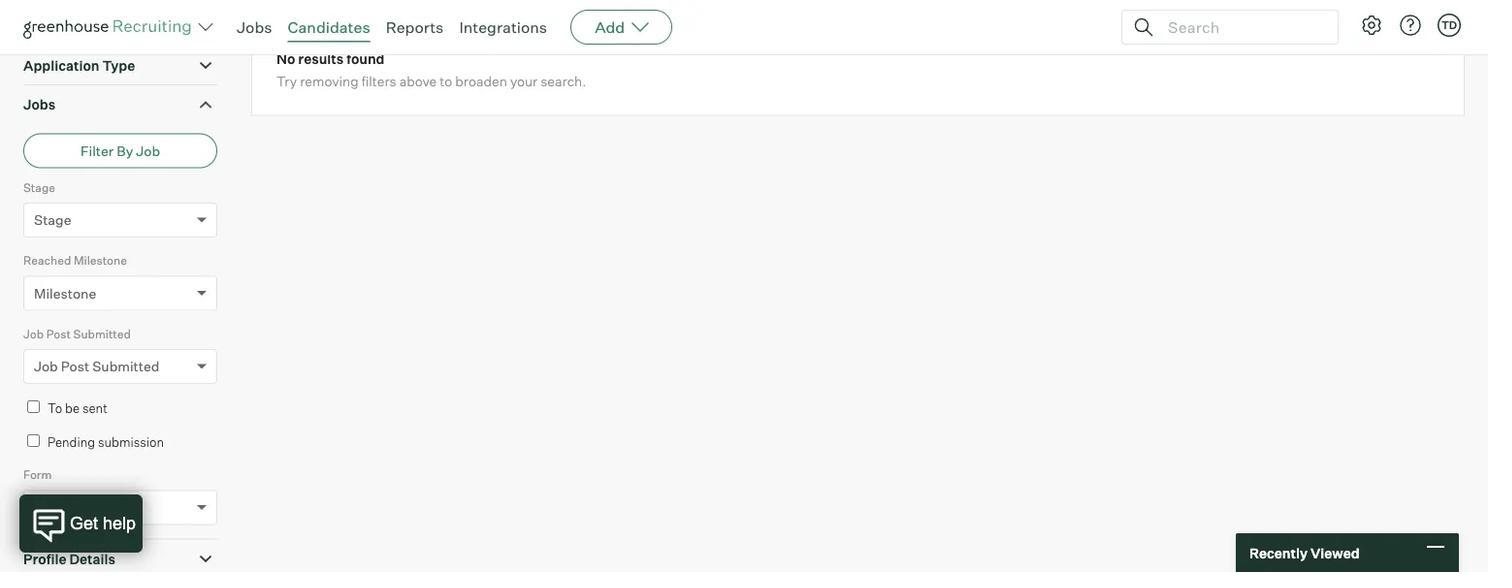 Task type: vqa. For each thing, say whether or not it's contained in the screenshot.
On for Applied On
no



Task type: locate. For each thing, give the bounding box(es) containing it.
form
[[23, 468, 52, 482], [87, 499, 121, 516]]

milestone down reached milestone
[[34, 285, 96, 302]]

submitted down reached milestone element
[[73, 327, 131, 341]]

add button
[[571, 10, 673, 45]]

a
[[77, 499, 84, 516]]

milestone down stage element
[[74, 253, 127, 268]]

1 vertical spatial form
[[87, 499, 121, 516]]

1 horizontal spatial to
[[440, 73, 452, 90]]

0 vertical spatial to
[[151, 6, 164, 23]]

job inside filter by job button
[[136, 142, 160, 159]]

job post submitted element
[[23, 325, 217, 398]]

post
[[46, 327, 71, 341], [61, 358, 89, 375]]

0 horizontal spatial form
[[23, 468, 52, 482]]

job
[[136, 142, 160, 159], [23, 327, 44, 341], [34, 358, 58, 375]]

jobs down application
[[23, 96, 56, 113]]

job post submitted
[[23, 327, 131, 341], [34, 358, 159, 375]]

1 vertical spatial to
[[440, 73, 452, 90]]

td
[[1442, 18, 1458, 32]]

to right above
[[440, 73, 452, 90]]

0 vertical spatial form
[[23, 468, 52, 482]]

(new
[[117, 6, 148, 23]]

0 vertical spatial submitted
[[73, 327, 131, 341]]

1 vertical spatial post
[[61, 358, 89, 375]]

Pending submission checkbox
[[27, 435, 40, 448]]

stage
[[23, 180, 55, 195], [34, 212, 71, 229]]

your
[[510, 73, 538, 90]]

milestone
[[74, 253, 127, 268], [34, 285, 96, 302]]

submission
[[98, 435, 164, 450]]

1 horizontal spatial form
[[87, 499, 121, 516]]

submitted up sent
[[92, 358, 159, 375]]

found
[[347, 51, 385, 68]]

by
[[117, 142, 133, 159]]

filter
[[80, 142, 114, 159]]

to left the old)
[[151, 6, 164, 23]]

To be sent checkbox
[[27, 401, 40, 414]]

submitted
[[73, 327, 131, 341], [92, 358, 159, 375]]

details
[[69, 551, 115, 568]]

form down pending submission option
[[23, 468, 52, 482]]

filters
[[362, 73, 396, 90]]

jobs link
[[237, 17, 272, 37]]

0 vertical spatial job post submitted
[[23, 327, 131, 341]]

select a form
[[34, 499, 121, 516]]

1 vertical spatial jobs
[[23, 96, 56, 113]]

0 vertical spatial job
[[136, 142, 160, 159]]

greenhouse recruiting image
[[23, 16, 198, 39]]

select
[[34, 499, 74, 516]]

0 vertical spatial jobs
[[237, 17, 272, 37]]

1 vertical spatial milestone
[[34, 285, 96, 302]]

1 vertical spatial submitted
[[92, 358, 159, 375]]

1 horizontal spatial jobs
[[237, 17, 272, 37]]

be
[[65, 401, 80, 416]]

post up to be sent
[[61, 358, 89, 375]]

post down "reached"
[[46, 327, 71, 341]]

sent
[[82, 401, 108, 416]]

job post submitted up sent
[[34, 358, 159, 375]]

jobs left candidates
[[237, 17, 272, 37]]

last
[[34, 6, 62, 23]]

no
[[277, 51, 295, 68]]

form right a
[[87, 499, 121, 516]]

removing
[[300, 73, 359, 90]]

profile
[[23, 551, 66, 568]]

job post submitted down reached milestone element
[[23, 327, 131, 341]]

jobs
[[237, 17, 272, 37], [23, 96, 56, 113]]

to
[[151, 6, 164, 23], [440, 73, 452, 90]]



Task type: describe. For each thing, give the bounding box(es) containing it.
filter by job
[[80, 142, 160, 159]]

reached milestone
[[23, 253, 127, 268]]

profile details
[[23, 551, 115, 568]]

0 horizontal spatial jobs
[[23, 96, 56, 113]]

application type
[[23, 57, 135, 74]]

filter by job button
[[23, 134, 217, 169]]

0 vertical spatial milestone
[[74, 253, 127, 268]]

search.
[[541, 73, 586, 90]]

recently
[[1250, 545, 1308, 562]]

to
[[48, 401, 62, 416]]

td button
[[1434, 10, 1465, 41]]

old)
[[167, 6, 192, 23]]

candidates link
[[288, 17, 370, 37]]

last activity (new to old) option
[[34, 6, 192, 23]]

1 vertical spatial job
[[23, 327, 44, 341]]

broaden
[[455, 73, 507, 90]]

above
[[399, 73, 437, 90]]

viewed
[[1311, 545, 1360, 562]]

0 vertical spatial stage
[[23, 180, 55, 195]]

application
[[23, 57, 99, 74]]

reached
[[23, 253, 71, 268]]

Search text field
[[1163, 13, 1321, 41]]

last activity (new to old)
[[34, 6, 192, 23]]

recently viewed
[[1250, 545, 1360, 562]]

2 vertical spatial job
[[34, 358, 58, 375]]

integrations
[[459, 17, 547, 37]]

to be sent
[[48, 401, 108, 416]]

1 vertical spatial stage
[[34, 212, 71, 229]]

results
[[298, 51, 344, 68]]

1 vertical spatial job post submitted
[[34, 358, 159, 375]]

reports
[[386, 17, 444, 37]]

candidates
[[288, 17, 370, 37]]

0 horizontal spatial to
[[151, 6, 164, 23]]

configure image
[[1360, 14, 1384, 37]]

no results found try removing filters above to broaden your search.
[[277, 51, 586, 90]]

td button
[[1438, 14, 1461, 37]]

type
[[102, 57, 135, 74]]

0 vertical spatial post
[[46, 327, 71, 341]]

reports link
[[386, 17, 444, 37]]

activity
[[65, 6, 114, 23]]

pending
[[48, 435, 95, 450]]

integrations link
[[459, 17, 547, 37]]

stage element
[[23, 178, 217, 252]]

form element
[[23, 466, 217, 539]]

to inside no results found try removing filters above to broaden your search.
[[440, 73, 452, 90]]

pending submission
[[48, 435, 164, 450]]

add
[[595, 17, 625, 37]]

try
[[277, 73, 297, 90]]

reached milestone element
[[23, 252, 217, 325]]



